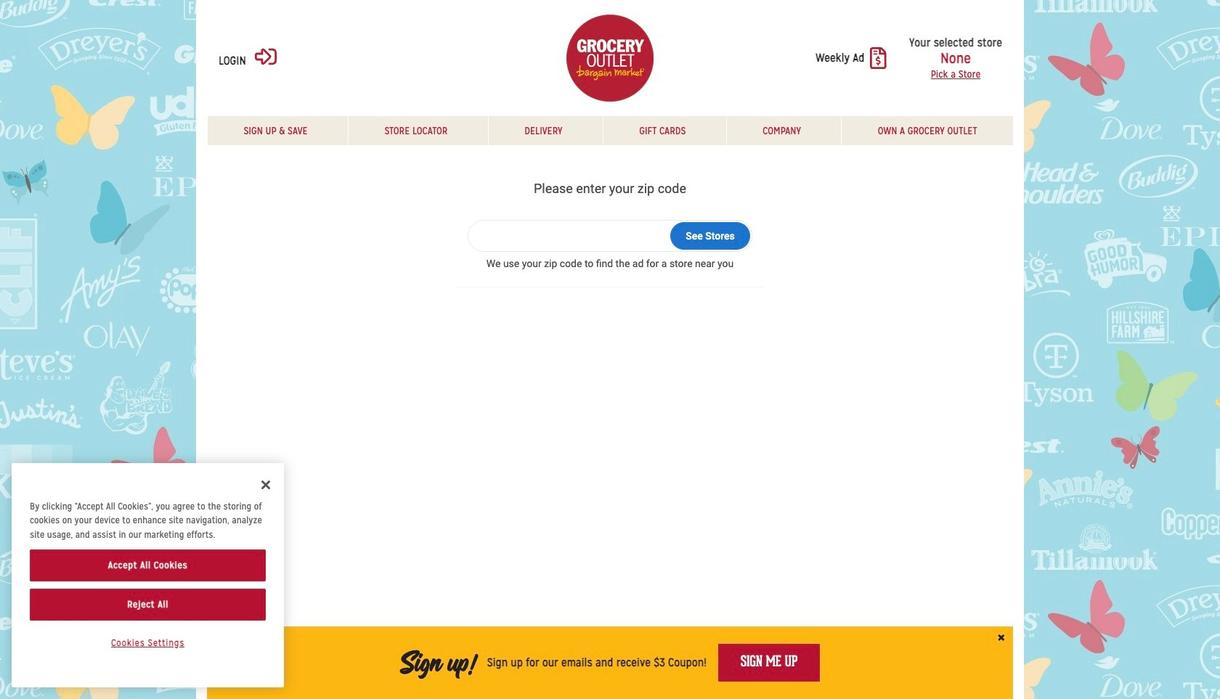 Task type: locate. For each thing, give the bounding box(es) containing it.
navigation
[[207, 116, 1014, 145]]

grocery outlet image
[[567, 15, 654, 102]]

file invoice dollar image
[[871, 47, 887, 69]]

sign in alt image
[[255, 46, 277, 67]]



